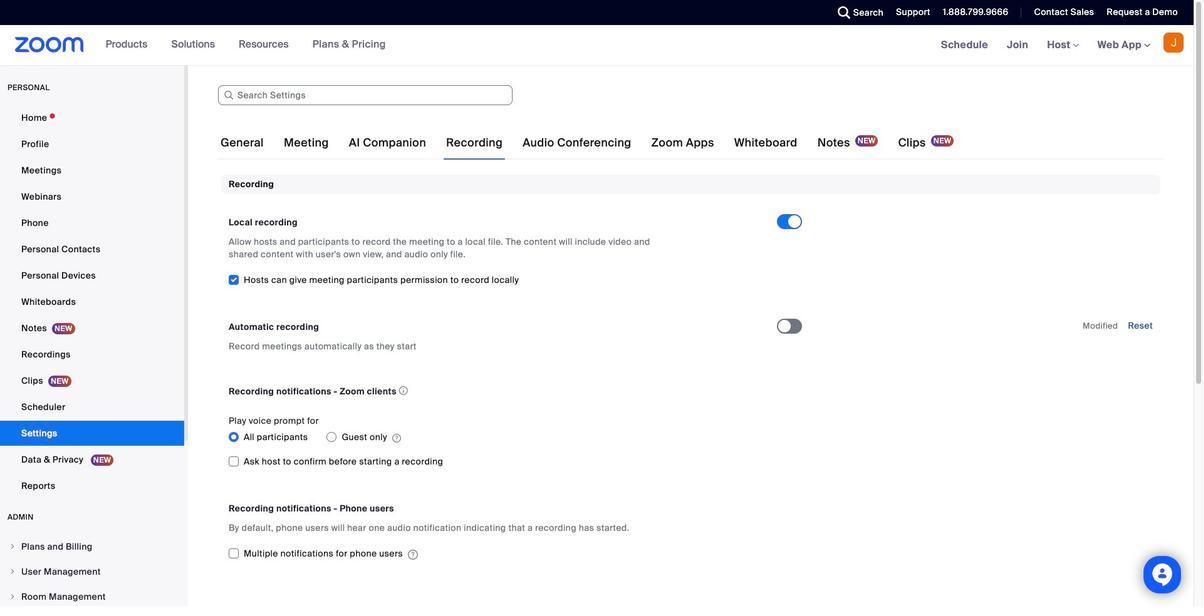 Task type: vqa. For each thing, say whether or not it's contained in the screenshot.
the
no



Task type: describe. For each thing, give the bounding box(es) containing it.
2 menu item from the top
[[0, 560, 184, 584]]

Search Settings text field
[[218, 85, 513, 105]]

option group inside recording element
[[229, 428, 777, 448]]

personal menu menu
[[0, 105, 184, 500]]

right image for first menu item from the bottom
[[9, 593, 16, 601]]

info outline image
[[399, 383, 408, 399]]

3 menu item from the top
[[0, 585, 184, 607]]

tabs of my account settings page tab list
[[218, 125, 956, 160]]

application inside recording element
[[229, 383, 766, 400]]

1 menu item from the top
[[0, 535, 184, 559]]

meetings navigation
[[932, 25, 1194, 66]]

recording element
[[221, 175, 1161, 578]]

zoom logo image
[[15, 37, 84, 53]]



Task type: locate. For each thing, give the bounding box(es) containing it.
learn more about multiple notifications for phone users image
[[408, 549, 418, 561]]

right image
[[9, 568, 16, 576], [9, 593, 16, 601]]

option group
[[229, 428, 777, 448]]

product information navigation
[[96, 25, 395, 65]]

learn more about guest only image
[[392, 433, 401, 445]]

0 vertical spatial menu item
[[0, 535, 184, 559]]

right image for second menu item from the bottom
[[9, 568, 16, 576]]

right image
[[9, 543, 16, 551]]

banner
[[0, 25, 1194, 66]]

profile picture image
[[1164, 33, 1184, 53]]

0 vertical spatial right image
[[9, 568, 16, 576]]

2 vertical spatial menu item
[[0, 585, 184, 607]]

menu item
[[0, 535, 184, 559], [0, 560, 184, 584], [0, 585, 184, 607]]

1 vertical spatial right image
[[9, 593, 16, 601]]

1 vertical spatial menu item
[[0, 560, 184, 584]]

application
[[229, 383, 766, 400]]

1 right image from the top
[[9, 568, 16, 576]]

2 right image from the top
[[9, 593, 16, 601]]

admin menu menu
[[0, 535, 184, 607]]



